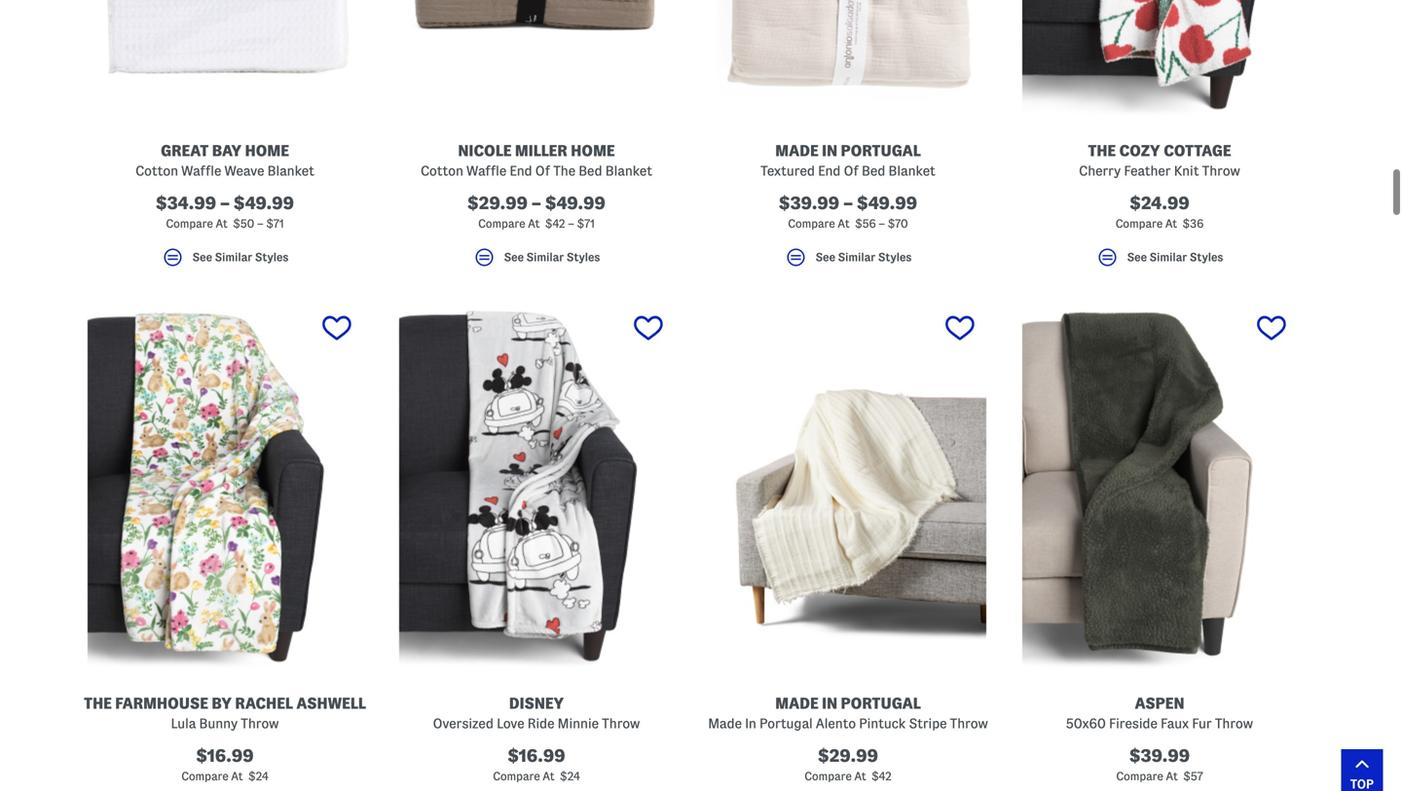 Task type: vqa. For each thing, say whether or not it's contained in the screenshot.
$29.99's IN
yes



Task type: describe. For each thing, give the bounding box(es) containing it.
cotton waffle end of the bed blanket image
[[390, 0, 684, 118]]

waffle for $29.99
[[467, 164, 507, 178]]

fireside
[[1110, 717, 1158, 731]]

in for $39.99
[[822, 142, 838, 159]]

nicole
[[458, 142, 512, 159]]

throw inside aspen 50x60 fireside faux fur throw
[[1215, 717, 1254, 731]]

weave
[[225, 164, 264, 178]]

– down the made in portugal textured end of bed blanket
[[844, 194, 853, 213]]

$34.99 – $49.99 compare at              $50 – $71
[[156, 194, 294, 230]]

$57
[[1184, 771, 1204, 783]]

feather
[[1124, 164, 1171, 178]]

$39.99 compare at              $57
[[1117, 747, 1204, 783]]

great bay home cotton waffle weave blanket
[[135, 142, 315, 178]]

compare inside '$24.99 compare at              $36'
[[1116, 218, 1163, 230]]

blanket inside nicole miller home cotton waffle end of the bed blanket
[[606, 164, 653, 178]]

see for $24.99
[[1128, 251, 1147, 264]]

portugal for $39.99 – $49.99
[[841, 142, 921, 159]]

in for $29.99
[[822, 695, 838, 712]]

blanket inside "great bay home cotton waffle weave blanket"
[[267, 164, 315, 178]]

compare inside "$39.99 compare at              $57"
[[1117, 771, 1164, 783]]

of inside the made in portugal textured end of bed blanket
[[844, 164, 859, 178]]

$49.99 for $29.99 – $49.99
[[545, 194, 606, 213]]

styles for $24.99
[[1190, 251, 1224, 264]]

home for $29.99 – $49.99
[[571, 142, 615, 159]]

textured end of bed blanket image
[[701, 0, 996, 118]]

throw inside disney oversized love ride minnie throw
[[602, 717, 640, 731]]

$16.99 for ride
[[508, 747, 566, 766]]

$29.99 compare at              $42
[[805, 747, 892, 783]]

textured
[[761, 164, 815, 178]]

see similar styles for $39.99
[[816, 251, 912, 264]]

cottage
[[1164, 142, 1232, 159]]

$39.99 for compare
[[1130, 747, 1191, 766]]

bed inside nicole miller home cotton waffle end of the bed blanket
[[579, 164, 603, 178]]

$49.99 for $34.99 – $49.99
[[234, 194, 294, 213]]

lula bunny throw image
[[78, 303, 372, 672]]

rachel
[[235, 695, 293, 712]]

$42 inside $29.99 compare at              $42
[[872, 771, 892, 783]]

– right $50
[[257, 218, 264, 230]]

$39.99 – $49.99 compare at              $56 – $70
[[779, 194, 918, 230]]

$50
[[233, 218, 254, 230]]

the cozy cottage cherry feather knit throw
[[1079, 142, 1241, 178]]

$29.99 for –
[[468, 194, 528, 213]]

$16.99 for rachel
[[196, 747, 254, 766]]

throw inside made in portugal made in portugal alento pintuck stripe throw
[[950, 717, 989, 731]]

styles for $34.99 – $49.99
[[255, 251, 289, 264]]

cherry
[[1079, 164, 1121, 178]]

made in portugal textured end of bed blanket $39.99 – $49.99 compare at              $56 – $70 element
[[701, 0, 996, 278]]

similar for $39.99
[[838, 251, 876, 264]]

nicole miller home cotton waffle end of the bed blanket
[[421, 142, 653, 178]]

by
[[212, 695, 232, 712]]

see similar styles for $24.99
[[1128, 251, 1224, 264]]

ride
[[528, 717, 555, 731]]

disney oversized love ride minnie throw $16.99 compare at              $24 element
[[390, 303, 684, 792]]

made for $39.99
[[776, 142, 819, 159]]

ashwell
[[296, 695, 366, 712]]

oversized love ride minnie throw image
[[390, 303, 684, 672]]

made in portugal made in portugal alento pintuck stripe throw
[[708, 695, 989, 731]]

$34.99
[[156, 194, 216, 213]]

the farmhouse by rachel ashwell lula bunny throw
[[84, 695, 366, 731]]

the farmhouse by rachel ashwell lula bunny throw $16.99 compare at              $24 element
[[78, 303, 372, 792]]

throw inside the cozy cottage cherry feather knit throw
[[1203, 164, 1241, 178]]

– down the on the left of page
[[568, 218, 575, 230]]

compare inside '$34.99 – $49.99 compare at              $50 – $71'
[[166, 218, 213, 230]]

aspen 50x60 fireside faux fur throw
[[1067, 695, 1254, 731]]

nicole miller home cotton waffle end of the bed blanket $29.99 – $49.99 compare at              $42 – $71 element
[[390, 0, 684, 278]]

made in portugal made in portugal alento pintuck stripe throw $29.99 compare at              $42 element
[[701, 303, 996, 792]]

similar for $24.99
[[1150, 251, 1188, 264]]

– down nicole miller home cotton waffle end of the bed blanket
[[532, 194, 542, 213]]

disney
[[509, 695, 564, 712]]

– left $70
[[879, 218, 885, 230]]

bunny
[[199, 717, 238, 731]]

the for $24.99
[[1088, 142, 1116, 159]]

see similar styles button for $24.99
[[1013, 246, 1307, 278]]

made
[[708, 717, 742, 731]]

cozy
[[1120, 142, 1161, 159]]

alento
[[816, 717, 856, 731]]

see similar styles for $29.99
[[504, 251, 600, 264]]

bed inside the made in portugal textured end of bed blanket
[[862, 164, 886, 178]]

farmhouse
[[115, 695, 208, 712]]



Task type: locate. For each thing, give the bounding box(es) containing it.
2 see similar styles from the left
[[504, 251, 600, 264]]

2 blanket from the left
[[606, 164, 653, 178]]

compare down love
[[493, 771, 540, 783]]

0 vertical spatial in
[[822, 142, 838, 159]]

see similar styles button for $34.99
[[78, 246, 372, 278]]

the cozy cottage cherry feather knit throw $24.99 compare at              $36 element
[[1013, 0, 1307, 278]]

styles down $36
[[1190, 251, 1224, 264]]

1 vertical spatial the
[[84, 695, 112, 712]]

$42 down the on the left of page
[[545, 218, 565, 230]]

4 see similar styles button from the left
[[1013, 246, 1307, 278]]

home up weave at left top
[[245, 142, 289, 159]]

blanket right the on the left of page
[[606, 164, 653, 178]]

made in portugal alento pintuck stripe throw image
[[701, 303, 996, 672]]

see inside made in portugal textured end of bed blanket $39.99 – $49.99 compare at              $56 – $70 element
[[816, 251, 836, 264]]

throw down rachel
[[241, 717, 279, 731]]

1 see similar styles from the left
[[193, 251, 289, 264]]

portugal for $29.99
[[841, 695, 921, 712]]

1 see similar styles button from the left
[[78, 246, 372, 278]]

0 horizontal spatial end
[[510, 164, 532, 178]]

2 in from the top
[[822, 695, 838, 712]]

end inside the made in portugal textured end of bed blanket
[[818, 164, 841, 178]]

see similar styles down "$56"
[[816, 251, 912, 264]]

2 styles from the left
[[567, 251, 600, 264]]

1 $16.99 compare at              $24 from the left
[[181, 747, 269, 783]]

$16.99 compare at              $24 down ride
[[493, 747, 580, 783]]

made inside the made in portugal textured end of bed blanket
[[776, 142, 819, 159]]

1 similar from the left
[[215, 251, 252, 264]]

1 horizontal spatial blanket
[[606, 164, 653, 178]]

3 see similar styles button from the left
[[701, 246, 996, 278]]

portugal
[[760, 717, 813, 731]]

$42
[[545, 218, 565, 230], [872, 771, 892, 783]]

cotton inside nicole miller home cotton waffle end of the bed blanket
[[421, 164, 464, 178]]

compare down alento
[[805, 771, 852, 783]]

0 horizontal spatial $16.99 compare at              $24
[[181, 747, 269, 783]]

1 end from the left
[[510, 164, 532, 178]]

waffle for $34.99
[[181, 164, 221, 178]]

$29.99 inside $29.99 – $49.99 compare at              $42 – $71
[[468, 194, 528, 213]]

made inside made in portugal made in portugal alento pintuck stripe throw
[[776, 695, 819, 712]]

compare
[[166, 218, 213, 230], [478, 218, 526, 230], [788, 218, 835, 230], [1116, 218, 1163, 230], [181, 771, 229, 783], [493, 771, 540, 783], [805, 771, 852, 783], [1117, 771, 1164, 783]]

similar down $50
[[215, 251, 252, 264]]

see similar styles button down $29.99 – $49.99 compare at              $42 – $71
[[390, 246, 684, 278]]

4 see similar styles from the left
[[1128, 251, 1224, 264]]

blanket right weave at left top
[[267, 164, 315, 178]]

see down '$34.99 – $49.99 compare at              $50 – $71'
[[193, 251, 212, 264]]

0 vertical spatial $42
[[545, 218, 565, 230]]

$71 for $34.99 – $49.99
[[266, 218, 284, 230]]

$29.99
[[468, 194, 528, 213], [818, 747, 879, 766]]

cotton down "great"
[[135, 164, 178, 178]]

1 see from the left
[[193, 251, 212, 264]]

throw right stripe
[[950, 717, 989, 731]]

see similar styles button for $29.99
[[390, 246, 684, 278]]

similar inside great bay home cotton waffle weave blanket $34.99 – $49.99 compare at              $50 – $71 element
[[215, 251, 252, 264]]

compare down nicole miller home cotton waffle end of the bed blanket
[[478, 218, 526, 230]]

$49.99
[[234, 194, 294, 213], [545, 194, 606, 213], [857, 194, 918, 213]]

miller
[[515, 142, 568, 159]]

bay
[[212, 142, 242, 159]]

$42 inside $29.99 – $49.99 compare at              $42 – $71
[[545, 218, 565, 230]]

1 vertical spatial in
[[822, 695, 838, 712]]

see similar styles button down "$56"
[[701, 246, 996, 278]]

1 horizontal spatial $39.99
[[1130, 747, 1191, 766]]

styles
[[255, 251, 289, 264], [567, 251, 600, 264], [879, 251, 912, 264], [1190, 251, 1224, 264]]

see similar styles down $36
[[1128, 251, 1224, 264]]

see inside the cozy cottage cherry feather knit throw $24.99 compare at              $36 element
[[1128, 251, 1147, 264]]

styles for $29.99 – $49.99
[[567, 251, 600, 264]]

styles inside the cozy cottage cherry feather knit throw $24.99 compare at              $36 element
[[1190, 251, 1224, 264]]

2 made from the top
[[776, 695, 819, 712]]

compare inside $39.99 – $49.99 compare at              $56 – $70
[[788, 218, 835, 230]]

0 horizontal spatial $29.99
[[468, 194, 528, 213]]

throw right minnie
[[602, 717, 640, 731]]

1 vertical spatial $39.99
[[1130, 747, 1191, 766]]

oversized
[[433, 717, 494, 731]]

end
[[510, 164, 532, 178], [818, 164, 841, 178]]

$39.99 inside $39.99 – $49.99 compare at              $56 – $70
[[779, 194, 840, 213]]

knit
[[1175, 164, 1200, 178]]

3 see similar styles from the left
[[816, 251, 912, 264]]

styles down $29.99 – $49.99 compare at              $42 – $71
[[567, 251, 600, 264]]

throw right fur at the right bottom of the page
[[1215, 717, 1254, 731]]

0 horizontal spatial waffle
[[181, 164, 221, 178]]

2 of from the left
[[844, 164, 859, 178]]

2 $24 from the left
[[560, 771, 580, 783]]

the
[[1088, 142, 1116, 159], [84, 695, 112, 712]]

$29.99 for compare
[[818, 747, 879, 766]]

bed
[[579, 164, 603, 178], [862, 164, 886, 178]]

0 horizontal spatial blanket
[[267, 164, 315, 178]]

1 $16.99 from the left
[[196, 747, 254, 766]]

throw
[[1203, 164, 1241, 178], [241, 717, 279, 731], [602, 717, 640, 731], [950, 717, 989, 731], [1215, 717, 1254, 731]]

see
[[193, 251, 212, 264], [504, 251, 524, 264], [816, 251, 836, 264], [1128, 251, 1147, 264]]

50x60
[[1067, 717, 1106, 731]]

made in portugal textured end of bed blanket
[[761, 142, 936, 178]]

1 horizontal spatial $49.99
[[545, 194, 606, 213]]

home for $34.99 – $49.99
[[245, 142, 289, 159]]

$39.99 inside "$39.99 compare at              $57"
[[1130, 747, 1191, 766]]

$71 right $50
[[266, 218, 284, 230]]

1 horizontal spatial $16.99 compare at              $24
[[493, 747, 580, 783]]

waffle down "great"
[[181, 164, 221, 178]]

$70
[[888, 218, 909, 230]]

$16.99 compare at              $24 down bunny
[[181, 747, 269, 783]]

1 cotton from the left
[[135, 164, 178, 178]]

2 see similar styles button from the left
[[390, 246, 684, 278]]

cotton inside "great bay home cotton waffle weave blanket"
[[135, 164, 178, 178]]

portugal
[[841, 142, 921, 159], [841, 695, 921, 712]]

$16.99 compare at              $24 for rachel
[[181, 747, 269, 783]]

0 horizontal spatial $16.99
[[196, 747, 254, 766]]

end right textured
[[818, 164, 841, 178]]

1 horizontal spatial home
[[571, 142, 615, 159]]

$49.99 inside $29.99 – $49.99 compare at              $42 – $71
[[545, 194, 606, 213]]

compare left "$56"
[[788, 218, 835, 230]]

compare inside $29.99 compare at              $42
[[805, 771, 852, 783]]

0 horizontal spatial $49.99
[[234, 194, 294, 213]]

blanket up $70
[[889, 164, 936, 178]]

1 $24 from the left
[[248, 771, 269, 783]]

waffle inside "great bay home cotton waffle weave blanket"
[[181, 164, 221, 178]]

1 horizontal spatial cotton
[[421, 164, 464, 178]]

similar down $36
[[1150, 251, 1188, 264]]

similar inside the cozy cottage cherry feather knit throw $24.99 compare at              $36 element
[[1150, 251, 1188, 264]]

see similar styles inside great bay home cotton waffle weave blanket $34.99 – $49.99 compare at              $50 – $71 element
[[193, 251, 289, 264]]

compare down $24.99
[[1116, 218, 1163, 230]]

3 see from the left
[[816, 251, 836, 264]]

1 horizontal spatial waffle
[[467, 164, 507, 178]]

fur
[[1193, 717, 1212, 731]]

made up textured
[[776, 142, 819, 159]]

$24 down the farmhouse by rachel ashwell lula bunny throw
[[248, 771, 269, 783]]

lula
[[171, 717, 196, 731]]

see inside great bay home cotton waffle weave blanket $34.99 – $49.99 compare at              $50 – $71 element
[[193, 251, 212, 264]]

made
[[776, 142, 819, 159], [776, 695, 819, 712]]

in up alento
[[822, 695, 838, 712]]

1 made from the top
[[776, 142, 819, 159]]

$42 down "pintuck"
[[872, 771, 892, 783]]

throw inside the farmhouse by rachel ashwell lula bunny throw
[[241, 717, 279, 731]]

$24 for rachel
[[248, 771, 269, 783]]

cotton
[[135, 164, 178, 178], [421, 164, 464, 178]]

pintuck
[[859, 717, 906, 731]]

$29.99 – $49.99 compare at              $42 – $71
[[468, 194, 606, 230]]

4 styles from the left
[[1190, 251, 1224, 264]]

0 vertical spatial made
[[776, 142, 819, 159]]

$24.99
[[1130, 194, 1190, 213]]

bed right the on the left of page
[[579, 164, 603, 178]]

1 blanket from the left
[[267, 164, 315, 178]]

portugal up "pintuck"
[[841, 695, 921, 712]]

2 $16.99 from the left
[[508, 747, 566, 766]]

1 horizontal spatial end
[[818, 164, 841, 178]]

see similar styles inside made in portugal textured end of bed blanket $39.99 – $49.99 compare at              $56 – $70 element
[[816, 251, 912, 264]]

waffle down "nicole"
[[467, 164, 507, 178]]

$71
[[266, 218, 284, 230], [577, 218, 595, 230]]

$71 inside '$34.99 – $49.99 compare at              $50 – $71'
[[266, 218, 284, 230]]

0 horizontal spatial $24
[[248, 771, 269, 783]]

2 portugal from the top
[[841, 695, 921, 712]]

2 horizontal spatial $49.99
[[857, 194, 918, 213]]

3 blanket from the left
[[889, 164, 936, 178]]

$24.99 compare at              $36
[[1116, 194, 1204, 230]]

$49.99 inside $39.99 – $49.99 compare at              $56 – $70
[[857, 194, 918, 213]]

compare down fireside
[[1117, 771, 1164, 783]]

see down $29.99 – $49.99 compare at              $42 – $71
[[504, 251, 524, 264]]

in
[[745, 717, 757, 731]]

made up portugal
[[776, 695, 819, 712]]

love
[[497, 717, 525, 731]]

1 portugal from the top
[[841, 142, 921, 159]]

2 end from the left
[[818, 164, 841, 178]]

of up $39.99 – $49.99 compare at              $56 – $70
[[844, 164, 859, 178]]

see similar styles button
[[78, 246, 372, 278], [390, 246, 684, 278], [701, 246, 996, 278], [1013, 246, 1307, 278]]

similar inside made in portugal textured end of bed blanket $39.99 – $49.99 compare at              $56 – $70 element
[[838, 251, 876, 264]]

$24
[[248, 771, 269, 783], [560, 771, 580, 783]]

home up the on the left of page
[[571, 142, 615, 159]]

in inside the made in portugal textured end of bed blanket
[[822, 142, 838, 159]]

1 horizontal spatial the
[[1088, 142, 1116, 159]]

see similar styles button down '$24.99 compare at              $36'
[[1013, 246, 1307, 278]]

2 waffle from the left
[[467, 164, 507, 178]]

50x60 fireside faux fur throw image
[[1013, 303, 1307, 672]]

waffle inside nicole miller home cotton waffle end of the bed blanket
[[467, 164, 507, 178]]

0 vertical spatial $39.99
[[779, 194, 840, 213]]

2 see from the left
[[504, 251, 524, 264]]

$29.99 down "nicole"
[[468, 194, 528, 213]]

0 horizontal spatial the
[[84, 695, 112, 712]]

0 horizontal spatial $42
[[545, 218, 565, 230]]

2 horizontal spatial blanket
[[889, 164, 936, 178]]

$56
[[855, 218, 876, 230]]

–
[[220, 194, 230, 213], [532, 194, 542, 213], [844, 194, 853, 213], [257, 218, 264, 230], [568, 218, 575, 230], [879, 218, 885, 230]]

$36
[[1183, 218, 1204, 230]]

2 $16.99 compare at              $24 from the left
[[493, 747, 580, 783]]

$29.99 inside $29.99 compare at              $42
[[818, 747, 879, 766]]

1 home from the left
[[245, 142, 289, 159]]

1 horizontal spatial $16.99
[[508, 747, 566, 766]]

1 in from the top
[[822, 142, 838, 159]]

of
[[536, 164, 550, 178], [844, 164, 859, 178]]

see similar styles button down $50
[[78, 246, 372, 278]]

$49.99 inside '$34.99 – $49.99 compare at              $50 – $71'
[[234, 194, 294, 213]]

1 vertical spatial $29.99
[[818, 747, 879, 766]]

faux
[[1161, 717, 1189, 731]]

$49.99 down the on the left of page
[[545, 194, 606, 213]]

end down miller
[[510, 164, 532, 178]]

0 horizontal spatial bed
[[579, 164, 603, 178]]

1 waffle from the left
[[181, 164, 221, 178]]

in inside made in portugal made in portugal alento pintuck stripe throw
[[822, 695, 838, 712]]

of inside nicole miller home cotton waffle end of the bed blanket
[[536, 164, 550, 178]]

styles inside great bay home cotton waffle weave blanket $34.99 – $49.99 compare at              $50 – $71 element
[[255, 251, 289, 264]]

0 vertical spatial $29.99
[[468, 194, 528, 213]]

minnie
[[558, 717, 599, 731]]

similar down $29.99 – $49.99 compare at              $42 – $71
[[527, 251, 564, 264]]

waffle
[[181, 164, 221, 178], [467, 164, 507, 178]]

see for $29.99
[[504, 251, 524, 264]]

$71 for $29.99 – $49.99
[[577, 218, 595, 230]]

see similar styles for $34.99
[[193, 251, 289, 264]]

the left farmhouse
[[84, 695, 112, 712]]

$39.99 for –
[[779, 194, 840, 213]]

0 horizontal spatial home
[[245, 142, 289, 159]]

stripe
[[909, 717, 947, 731]]

– down weave at left top
[[220, 194, 230, 213]]

cotton waffle weave blanket image
[[78, 0, 372, 118]]

home inside "great bay home cotton waffle weave blanket"
[[245, 142, 289, 159]]

1 horizontal spatial $24
[[560, 771, 580, 783]]

of down miller
[[536, 164, 550, 178]]

4 see from the left
[[1128, 251, 1147, 264]]

see similar styles inside the cozy cottage cherry feather knit throw $24.99 compare at              $36 element
[[1128, 251, 1224, 264]]

similar
[[215, 251, 252, 264], [527, 251, 564, 264], [838, 251, 876, 264], [1150, 251, 1188, 264]]

bed up $39.99 – $49.99 compare at              $56 – $70
[[862, 164, 886, 178]]

1 bed from the left
[[579, 164, 603, 178]]

home
[[245, 142, 289, 159], [571, 142, 615, 159]]

great bay home cotton waffle weave blanket $34.99 – $49.99 compare at              $50 – $71 element
[[78, 0, 372, 278]]

1 $71 from the left
[[266, 218, 284, 230]]

in
[[822, 142, 838, 159], [822, 695, 838, 712]]

4 similar from the left
[[1150, 251, 1188, 264]]

2 bed from the left
[[862, 164, 886, 178]]

see inside nicole miller home cotton waffle end of the bed blanket $29.99 – $49.99 compare at              $42 – $71 element
[[504, 251, 524, 264]]

cotton for $29.99
[[421, 164, 464, 178]]

1 horizontal spatial $71
[[577, 218, 595, 230]]

styles down $70
[[879, 251, 912, 264]]

1 styles from the left
[[255, 251, 289, 264]]

great
[[161, 142, 209, 159]]

$16.99 compare at              $24 for ride
[[493, 747, 580, 783]]

$39.99 down "faux"
[[1130, 747, 1191, 766]]

$16.99 down ride
[[508, 747, 566, 766]]

see for $39.99
[[816, 251, 836, 264]]

blanket inside the made in portugal textured end of bed blanket
[[889, 164, 936, 178]]

made for $29.99
[[776, 695, 819, 712]]

2 cotton from the left
[[421, 164, 464, 178]]

see similar styles down $50
[[193, 251, 289, 264]]

$49.99 up $50
[[234, 194, 294, 213]]

2 home from the left
[[571, 142, 615, 159]]

$24 down minnie
[[560, 771, 580, 783]]

1 horizontal spatial bed
[[862, 164, 886, 178]]

end inside nicole miller home cotton waffle end of the bed blanket
[[510, 164, 532, 178]]

throw down cottage
[[1203, 164, 1241, 178]]

compare inside $29.99 – $49.99 compare at              $42 – $71
[[478, 218, 526, 230]]

home inside nicole miller home cotton waffle end of the bed blanket
[[571, 142, 615, 159]]

0 vertical spatial the
[[1088, 142, 1116, 159]]

see down '$24.99 compare at              $36'
[[1128, 251, 1147, 264]]

similar down "$56"
[[838, 251, 876, 264]]

similar for $34.99
[[215, 251, 252, 264]]

1 horizontal spatial $29.99
[[818, 747, 879, 766]]

$24 for ride
[[560, 771, 580, 783]]

2 $71 from the left
[[577, 218, 595, 230]]

see down $39.99 – $49.99 compare at              $56 – $70
[[816, 251, 836, 264]]

$16.99
[[196, 747, 254, 766], [508, 747, 566, 766]]

disney oversized love ride minnie throw
[[433, 695, 640, 731]]

styles inside made in portugal textured end of bed blanket $39.99 – $49.99 compare at              $56 – $70 element
[[879, 251, 912, 264]]

portugal inside the made in portugal textured end of bed blanket
[[841, 142, 921, 159]]

aspen 50x60 fireside faux fur throw $39.99 compare at              $57 element
[[1013, 303, 1307, 792]]

compare down $34.99
[[166, 218, 213, 230]]

0 horizontal spatial of
[[536, 164, 550, 178]]

3 styles from the left
[[879, 251, 912, 264]]

1 vertical spatial $42
[[872, 771, 892, 783]]

styles inside nicole miller home cotton waffle end of the bed blanket $29.99 – $49.99 compare at              $42 – $71 element
[[567, 251, 600, 264]]

portugal inside made in portugal made in portugal alento pintuck stripe throw
[[841, 695, 921, 712]]

the inside the cozy cottage cherry feather knit throw
[[1088, 142, 1116, 159]]

3 $49.99 from the left
[[857, 194, 918, 213]]

cotton down "nicole"
[[421, 164, 464, 178]]

see similar styles inside nicole miller home cotton waffle end of the bed blanket $29.99 – $49.99 compare at              $42 – $71 element
[[504, 251, 600, 264]]

$49.99 up $70
[[857, 194, 918, 213]]

0 horizontal spatial $39.99
[[779, 194, 840, 213]]

compare down bunny
[[181, 771, 229, 783]]

0 horizontal spatial cotton
[[135, 164, 178, 178]]

$71 inside $29.99 – $49.99 compare at              $42 – $71
[[577, 218, 595, 230]]

2 similar from the left
[[527, 251, 564, 264]]

0 horizontal spatial $71
[[266, 218, 284, 230]]

the inside the farmhouse by rachel ashwell lula bunny throw
[[84, 695, 112, 712]]

$71 down nicole miller home cotton waffle end of the bed blanket
[[577, 218, 595, 230]]

the up cherry at the right top of page
[[1088, 142, 1116, 159]]

1 horizontal spatial $42
[[872, 771, 892, 783]]

styles down '$34.99 – $49.99 compare at              $50 – $71'
[[255, 251, 289, 264]]

see similar styles
[[193, 251, 289, 264], [504, 251, 600, 264], [816, 251, 912, 264], [1128, 251, 1224, 264]]

in up $39.99 – $49.99 compare at              $56 – $70
[[822, 142, 838, 159]]

cherry feather knit throw image
[[1013, 0, 1307, 118]]

$29.99 down alento
[[818, 747, 879, 766]]

$39.99 down textured
[[779, 194, 840, 213]]

1 of from the left
[[536, 164, 550, 178]]

see similar styles down $29.99 – $49.99 compare at              $42 – $71
[[504, 251, 600, 264]]

the
[[553, 164, 576, 178]]

3 similar from the left
[[838, 251, 876, 264]]

1 vertical spatial made
[[776, 695, 819, 712]]

$16.99 down bunny
[[196, 747, 254, 766]]

see similar styles button for $39.99
[[701, 246, 996, 278]]

cotton for $34.99
[[135, 164, 178, 178]]

1 horizontal spatial of
[[844, 164, 859, 178]]

similar inside nicole miller home cotton waffle end of the bed blanket $29.99 – $49.99 compare at              $42 – $71 element
[[527, 251, 564, 264]]

styles for $39.99 – $49.99
[[879, 251, 912, 264]]

1 $49.99 from the left
[[234, 194, 294, 213]]

$39.99
[[779, 194, 840, 213], [1130, 747, 1191, 766]]

the for $16.99
[[84, 695, 112, 712]]

1 vertical spatial portugal
[[841, 695, 921, 712]]

aspen
[[1135, 695, 1185, 712]]

blanket
[[267, 164, 315, 178], [606, 164, 653, 178], [889, 164, 936, 178]]

$49.99 for $39.99 – $49.99
[[857, 194, 918, 213]]

portugal up $39.99 – $49.99 compare at              $56 – $70
[[841, 142, 921, 159]]

$16.99 compare at              $24
[[181, 747, 269, 783], [493, 747, 580, 783]]

see for $34.99
[[193, 251, 212, 264]]

similar for $29.99
[[527, 251, 564, 264]]

2 $49.99 from the left
[[545, 194, 606, 213]]

0 vertical spatial portugal
[[841, 142, 921, 159]]



